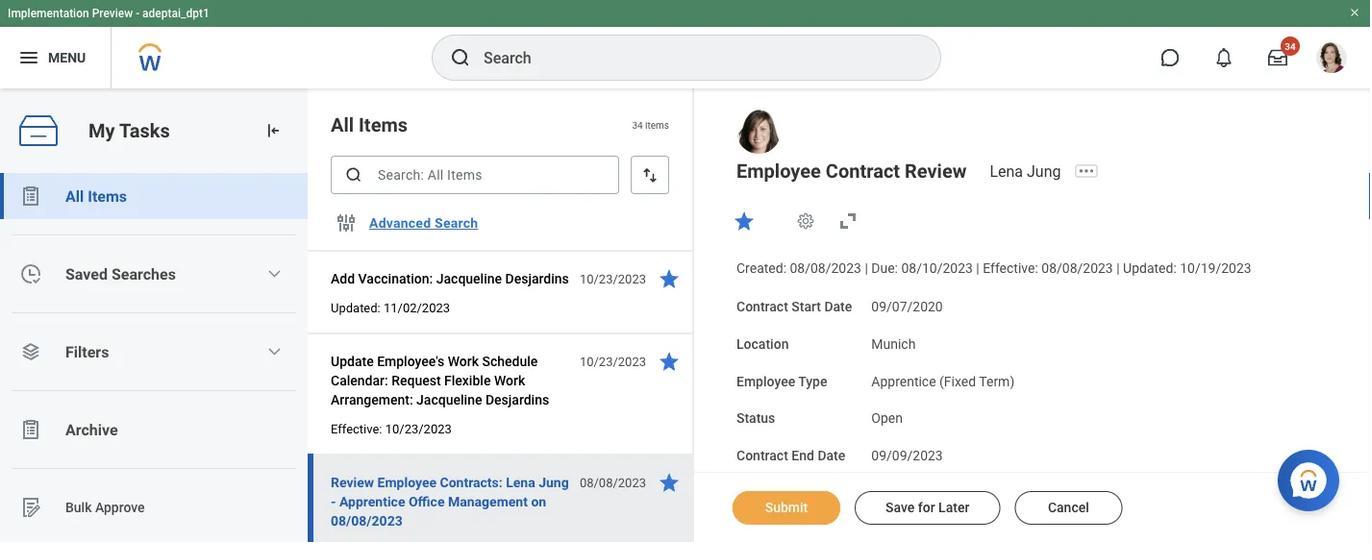 Task type: vqa. For each thing, say whether or not it's contained in the screenshot.
leftmost apprentice
yes



Task type: locate. For each thing, give the bounding box(es) containing it.
date for contract end date
[[818, 448, 845, 464]]

0 horizontal spatial |
[[865, 261, 868, 276]]

all inside button
[[65, 187, 84, 205]]

0 vertical spatial effective:
[[983, 261, 1038, 276]]

created: 08/08/2023 | due: 08/10/2023 | effective: 08/08/2023 | updated: 10/19/2023
[[737, 261, 1252, 276]]

review employee contracts: lena jung - apprentice office management on 08/08/2023 button
[[331, 471, 569, 533]]

0 horizontal spatial lena
[[506, 475, 535, 490]]

my
[[88, 119, 115, 142]]

34 for 34 items
[[632, 119, 643, 131]]

all items button
[[0, 173, 308, 219]]

preview
[[92, 7, 133, 20]]

34 inside button
[[1285, 40, 1296, 52]]

0 vertical spatial updated:
[[1123, 261, 1177, 276]]

filters button
[[0, 329, 308, 375]]

star image left created:
[[658, 267, 681, 290]]

0 vertical spatial apprentice
[[871, 373, 936, 389]]

0 horizontal spatial items
[[88, 187, 127, 205]]

review left lena jung
[[905, 160, 967, 182]]

- right preview
[[136, 7, 140, 20]]

desjardins down schedule
[[486, 392, 549, 408]]

search
[[435, 215, 478, 231]]

0 horizontal spatial effective:
[[331, 422, 382, 436]]

jacqueline down search
[[436, 271, 502, 287]]

archive
[[65, 421, 118, 439]]

date right start
[[824, 299, 852, 315]]

star image
[[658, 267, 681, 290], [658, 350, 681, 373]]

chevron down image left update
[[267, 344, 282, 360]]

2 chevron down image from the top
[[267, 344, 282, 360]]

1 vertical spatial contract
[[737, 299, 788, 315]]

1 | from the left
[[865, 261, 868, 276]]

1 chevron down image from the top
[[267, 266, 282, 282]]

10/23/2023 for add vaccination: jacqueline desjardins
[[580, 272, 646, 286]]

34
[[1285, 40, 1296, 52], [632, 119, 643, 131]]

star image for update employee's work schedule calendar: request flexible work arrangement: jacqueline desjardins
[[658, 350, 681, 373]]

contract down status
[[737, 448, 788, 464]]

1 vertical spatial clipboard image
[[19, 418, 42, 441]]

0 vertical spatial desjardins
[[505, 271, 569, 287]]

effective:
[[983, 261, 1038, 276], [331, 422, 382, 436]]

review down the 'effective: 10/23/2023' at the bottom left of the page
[[331, 475, 374, 490]]

all up saved
[[65, 187, 84, 205]]

0 horizontal spatial review
[[331, 475, 374, 490]]

review
[[905, 160, 967, 182], [331, 475, 374, 490]]

add vaccination: jacqueline desjardins button
[[331, 267, 569, 290]]

2 star image from the top
[[658, 350, 681, 373]]

inbox large image
[[1268, 48, 1287, 67]]

advanced search button
[[362, 204, 486, 242]]

clock check image
[[19, 262, 42, 286]]

apprentice inside review employee contracts: lena jung - apprentice office management on 08/08/2023
[[339, 494, 405, 510]]

0 horizontal spatial apprentice
[[339, 494, 405, 510]]

all items down "my"
[[65, 187, 127, 205]]

1 vertical spatial lena
[[506, 475, 535, 490]]

0 vertical spatial chevron down image
[[267, 266, 282, 282]]

apprentice left office
[[339, 494, 405, 510]]

1 vertical spatial date
[[818, 448, 845, 464]]

1 vertical spatial jung
[[539, 475, 569, 490]]

list containing all items
[[0, 173, 308, 542]]

rename image
[[19, 496, 42, 519]]

star image
[[733, 210, 756, 233], [658, 471, 681, 494]]

1 horizontal spatial |
[[976, 261, 980, 276]]

lena
[[990, 162, 1023, 180], [506, 475, 535, 490]]

1 vertical spatial chevron down image
[[267, 344, 282, 360]]

0 vertical spatial star image
[[733, 210, 756, 233]]

management
[[448, 494, 528, 510]]

0 horizontal spatial updated:
[[331, 300, 381, 315]]

(fixed
[[939, 373, 976, 389]]

0 vertical spatial lena
[[990, 162, 1023, 180]]

clipboard image for all items
[[19, 185, 42, 208]]

items up search image
[[359, 113, 408, 136]]

apprentice
[[871, 373, 936, 389], [339, 494, 405, 510]]

-
[[136, 7, 140, 20], [331, 494, 336, 510]]

contract
[[826, 160, 900, 182], [737, 299, 788, 315], [737, 448, 788, 464]]

save for later
[[886, 500, 970, 516]]

0 vertical spatial jung
[[1027, 162, 1061, 180]]

1 horizontal spatial star image
[[733, 210, 756, 233]]

location
[[737, 336, 789, 352]]

- down the 'effective: 10/23/2023' at the bottom left of the page
[[331, 494, 336, 510]]

0 vertical spatial -
[[136, 7, 140, 20]]

34 left the items
[[632, 119, 643, 131]]

1 vertical spatial 10/23/2023
[[580, 354, 646, 369]]

arrangement:
[[331, 392, 413, 408]]

request
[[392, 373, 441, 388]]

for
[[918, 500, 935, 516]]

profile logan mcneil image
[[1316, 42, 1347, 77]]

1 horizontal spatial all
[[331, 113, 354, 136]]

34 inside item list element
[[632, 119, 643, 131]]

1 clipboard image from the top
[[19, 185, 42, 208]]

|
[[865, 261, 868, 276], [976, 261, 980, 276], [1116, 261, 1120, 276]]

0 vertical spatial 10/23/2023
[[580, 272, 646, 286]]

desjardins up schedule
[[505, 271, 569, 287]]

1 vertical spatial jacqueline
[[416, 392, 482, 408]]

0 vertical spatial employee
[[737, 160, 821, 182]]

clipboard image left archive
[[19, 418, 42, 441]]

effective: right 08/10/2023 at the right of page
[[983, 261, 1038, 276]]

0 vertical spatial 34
[[1285, 40, 1296, 52]]

10/23/2023 for update employee's work schedule calendar: request flexible work arrangement: jacqueline desjardins
[[580, 354, 646, 369]]

1 horizontal spatial jung
[[1027, 162, 1061, 180]]

1 horizontal spatial items
[[359, 113, 408, 136]]

employee down the location
[[737, 373, 795, 389]]

0 vertical spatial all items
[[331, 113, 408, 136]]

09/07/2020
[[871, 299, 943, 315]]

jacqueline
[[436, 271, 502, 287], [416, 392, 482, 408]]

1 vertical spatial 34
[[632, 119, 643, 131]]

created:
[[737, 261, 787, 276]]

work
[[448, 353, 479, 369], [494, 373, 525, 388]]

1 horizontal spatial 34
[[1285, 40, 1296, 52]]

3 | from the left
[[1116, 261, 1120, 276]]

items down "my"
[[88, 187, 127, 205]]

1 horizontal spatial -
[[331, 494, 336, 510]]

1 vertical spatial apprentice
[[339, 494, 405, 510]]

search image
[[344, 165, 363, 185]]

lena jung element
[[990, 162, 1073, 180]]

34 items
[[632, 119, 669, 131]]

updated: inside item list element
[[331, 300, 381, 315]]

add vaccination: jacqueline desjardins
[[331, 271, 569, 287]]

all up search image
[[331, 113, 354, 136]]

contract up "fullscreen" image
[[826, 160, 900, 182]]

all items inside item list element
[[331, 113, 408, 136]]

1 vertical spatial all
[[65, 187, 84, 205]]

cancel
[[1048, 500, 1089, 516]]

perspective image
[[19, 340, 42, 363]]

1 vertical spatial work
[[494, 373, 525, 388]]

bulk approve link
[[0, 485, 308, 531]]

work down schedule
[[494, 373, 525, 388]]

2 vertical spatial employee
[[377, 475, 437, 490]]

date
[[824, 299, 852, 315], [818, 448, 845, 464]]

0 vertical spatial review
[[905, 160, 967, 182]]

employee down 'employee's photo (lena jung)'
[[737, 160, 821, 182]]

work up 'flexible'
[[448, 353, 479, 369]]

1 vertical spatial desjardins
[[486, 392, 549, 408]]

save for later button
[[855, 491, 1000, 525]]

saved
[[65, 265, 108, 283]]

chevron down image
[[267, 266, 282, 282], [267, 344, 282, 360]]

0 horizontal spatial all items
[[65, 187, 127, 205]]

1 vertical spatial effective:
[[331, 422, 382, 436]]

clipboard image inside all items button
[[19, 185, 42, 208]]

0 vertical spatial all
[[331, 113, 354, 136]]

desjardins
[[505, 271, 569, 287], [486, 392, 549, 408]]

1 vertical spatial updated:
[[331, 300, 381, 315]]

advanced
[[369, 215, 431, 231]]

all
[[331, 113, 354, 136], [65, 187, 84, 205]]

contract start date element
[[871, 287, 943, 316]]

1 horizontal spatial apprentice
[[871, 373, 936, 389]]

start
[[792, 299, 821, 315]]

my tasks element
[[0, 88, 308, 542]]

1 vertical spatial star image
[[658, 471, 681, 494]]

jacqueline down 'flexible'
[[416, 392, 482, 408]]

0 vertical spatial date
[[824, 299, 852, 315]]

chevron down image inside filters dropdown button
[[267, 344, 282, 360]]

saved searches
[[65, 265, 176, 283]]

updated:
[[1123, 261, 1177, 276], [331, 300, 381, 315]]

on
[[531, 494, 546, 510]]

0 vertical spatial clipboard image
[[19, 185, 42, 208]]

list
[[0, 173, 308, 542]]

1 vertical spatial employee
[[737, 373, 795, 389]]

date right end
[[818, 448, 845, 464]]

Search: All Items text field
[[331, 156, 619, 194]]

apprentice (fixed term)
[[871, 373, 1015, 389]]

jung
[[1027, 162, 1061, 180], [539, 475, 569, 490]]

advanced search
[[369, 215, 478, 231]]

updated: left 10/19/2023
[[1123, 261, 1177, 276]]

0 horizontal spatial -
[[136, 7, 140, 20]]

clipboard image up clock check image at the left of the page
[[19, 185, 42, 208]]

1 vertical spatial -
[[331, 494, 336, 510]]

0 vertical spatial star image
[[658, 267, 681, 290]]

1 horizontal spatial all items
[[331, 113, 408, 136]]

effective: down "arrangement:"
[[331, 422, 382, 436]]

star image left the location
[[658, 350, 681, 373]]

34 left profile logan mcneil image
[[1285, 40, 1296, 52]]

1 vertical spatial all items
[[65, 187, 127, 205]]

employee
[[737, 160, 821, 182], [737, 373, 795, 389], [377, 475, 437, 490]]

updated: down add
[[331, 300, 381, 315]]

clipboard image inside archive button
[[19, 418, 42, 441]]

chevron down image inside 'saved searches' dropdown button
[[267, 266, 282, 282]]

0 horizontal spatial 34
[[632, 119, 643, 131]]

2 vertical spatial contract
[[737, 448, 788, 464]]

saved searches button
[[0, 251, 308, 297]]

0 horizontal spatial jung
[[539, 475, 569, 490]]

1 vertical spatial star image
[[658, 350, 681, 373]]

08/08/2023
[[790, 261, 861, 276], [1042, 261, 1113, 276], [580, 475, 646, 490], [331, 513, 403, 529]]

2 clipboard image from the top
[[19, 418, 42, 441]]

contract up the location
[[737, 299, 788, 315]]

0 horizontal spatial all
[[65, 187, 84, 205]]

2 horizontal spatial |
[[1116, 261, 1120, 276]]

1 star image from the top
[[658, 267, 681, 290]]

0 vertical spatial items
[[359, 113, 408, 136]]

clipboard image
[[19, 185, 42, 208], [19, 418, 42, 441]]

1 vertical spatial review
[[331, 475, 374, 490]]

10/23/2023
[[580, 272, 646, 286], [580, 354, 646, 369], [385, 422, 452, 436]]

0 vertical spatial work
[[448, 353, 479, 369]]

chevron down image left add
[[267, 266, 282, 282]]

items
[[359, 113, 408, 136], [88, 187, 127, 205]]

adeptai_dpt1
[[142, 7, 209, 20]]

employee for employee type
[[737, 373, 795, 389]]

1 vertical spatial items
[[88, 187, 127, 205]]

employee up office
[[377, 475, 437, 490]]

items inside item list element
[[359, 113, 408, 136]]

apprentice down munich
[[871, 373, 936, 389]]

all items up search image
[[331, 113, 408, 136]]

contract end date element
[[871, 436, 943, 465]]

all items
[[331, 113, 408, 136], [65, 187, 127, 205]]

bulk
[[65, 500, 92, 515]]

menu
[[48, 50, 86, 65]]

flexible
[[444, 373, 491, 388]]

approve
[[95, 500, 145, 515]]



Task type: describe. For each thing, give the bounding box(es) containing it.
0 vertical spatial jacqueline
[[436, 271, 502, 287]]

schedule
[[482, 353, 538, 369]]

1 horizontal spatial effective:
[[983, 261, 1038, 276]]

apprentice (fixed term) element
[[871, 369, 1015, 389]]

employee contract review
[[737, 160, 967, 182]]

09/09/2023
[[871, 448, 943, 464]]

implementation preview -   adeptai_dpt1
[[8, 7, 209, 20]]

menu button
[[0, 27, 111, 88]]

chevron down image for saved searches
[[267, 266, 282, 282]]

term)
[[979, 373, 1015, 389]]

1 horizontal spatial work
[[494, 373, 525, 388]]

configure image
[[335, 212, 358, 235]]

sort image
[[640, 165, 660, 185]]

jung inside review employee contracts: lena jung - apprentice office management on 08/08/2023
[[539, 475, 569, 490]]

update employee's work schedule calendar: request flexible work arrangement: jacqueline desjardins button
[[331, 350, 569, 412]]

items
[[645, 119, 669, 131]]

star image for add vaccination: jacqueline desjardins
[[658, 267, 681, 290]]

action bar region
[[694, 472, 1370, 542]]

all items inside button
[[65, 187, 127, 205]]

items inside button
[[88, 187, 127, 205]]

lena inside review employee contracts: lena jung - apprentice office management on 08/08/2023
[[506, 475, 535, 490]]

my tasks
[[88, 119, 170, 142]]

status
[[737, 411, 775, 426]]

bulk approve
[[65, 500, 145, 515]]

effective: 10/23/2023
[[331, 422, 452, 436]]

submit button
[[733, 491, 840, 525]]

contract start date
[[737, 299, 852, 315]]

- inside menu banner
[[136, 7, 140, 20]]

transformation import image
[[263, 121, 283, 140]]

contracts:
[[440, 475, 503, 490]]

employee inside review employee contracts: lena jung - apprentice office management on 08/08/2023
[[377, 475, 437, 490]]

date for contract start date
[[824, 299, 852, 315]]

1 horizontal spatial lena
[[990, 162, 1023, 180]]

employee's photo (lena jung) image
[[737, 110, 781, 154]]

08/10/2023
[[901, 261, 973, 276]]

2 vertical spatial 10/23/2023
[[385, 422, 452, 436]]

contract for contract start date
[[737, 299, 788, 315]]

contract for contract end date
[[737, 448, 788, 464]]

open
[[871, 411, 903, 426]]

office
[[409, 494, 445, 510]]

searches
[[111, 265, 176, 283]]

filters
[[65, 343, 109, 361]]

archive button
[[0, 407, 308, 453]]

end
[[792, 448, 814, 464]]

11/02/2023
[[384, 300, 450, 315]]

later
[[939, 500, 970, 516]]

clipboard image for archive
[[19, 418, 42, 441]]

chevron down image for filters
[[267, 344, 282, 360]]

jacqueline inside update employee's work schedule calendar: request flexible work arrangement: jacqueline desjardins
[[416, 392, 482, 408]]

Search Workday  search field
[[484, 37, 901, 79]]

employee's
[[377, 353, 444, 369]]

calendar:
[[331, 373, 388, 388]]

2 | from the left
[[976, 261, 980, 276]]

08/08/2023 inside review employee contracts: lena jung - apprentice office management on 08/08/2023
[[331, 513, 403, 529]]

justify image
[[17, 46, 40, 69]]

updated: 11/02/2023
[[331, 300, 450, 315]]

munich element
[[871, 332, 916, 352]]

close environment banner image
[[1349, 7, 1361, 18]]

review inside review employee contracts: lena jung - apprentice office management on 08/08/2023
[[331, 475, 374, 490]]

tasks
[[119, 119, 170, 142]]

0 horizontal spatial star image
[[658, 471, 681, 494]]

- inside review employee contracts: lena jung - apprentice office management on 08/08/2023
[[331, 494, 336, 510]]

save
[[886, 500, 915, 516]]

desjardins inside "add vaccination: jacqueline desjardins" button
[[505, 271, 569, 287]]

search image
[[449, 46, 472, 69]]

gear image
[[796, 212, 815, 231]]

vaccination:
[[358, 271, 433, 287]]

add
[[331, 271, 355, 287]]

34 for 34
[[1285, 40, 1296, 52]]

type
[[798, 373, 827, 389]]

update
[[331, 353, 374, 369]]

lena jung
[[990, 162, 1061, 180]]

effective: inside item list element
[[331, 422, 382, 436]]

due:
[[871, 261, 898, 276]]

cancel button
[[1015, 491, 1122, 525]]

1 horizontal spatial updated:
[[1123, 261, 1177, 276]]

desjardins inside update employee's work schedule calendar: request flexible work arrangement: jacqueline desjardins
[[486, 392, 549, 408]]

0 horizontal spatial work
[[448, 353, 479, 369]]

munich
[[871, 336, 916, 352]]

employee type
[[737, 373, 827, 389]]

item list element
[[308, 88, 694, 542]]

submit
[[765, 500, 808, 516]]

fullscreen image
[[837, 210, 860, 233]]

update employee's work schedule calendar: request flexible work arrangement: jacqueline desjardins
[[331, 353, 549, 408]]

all inside item list element
[[331, 113, 354, 136]]

34 button
[[1257, 37, 1300, 79]]

1 horizontal spatial review
[[905, 160, 967, 182]]

notifications large image
[[1214, 48, 1234, 67]]

10/19/2023
[[1180, 261, 1252, 276]]

open element
[[871, 407, 903, 426]]

implementation
[[8, 7, 89, 20]]

employee for employee contract review
[[737, 160, 821, 182]]

contract end date
[[737, 448, 845, 464]]

0 vertical spatial contract
[[826, 160, 900, 182]]

menu banner
[[0, 0, 1370, 88]]

review employee contracts: lena jung - apprentice office management on 08/08/2023
[[331, 475, 569, 529]]



